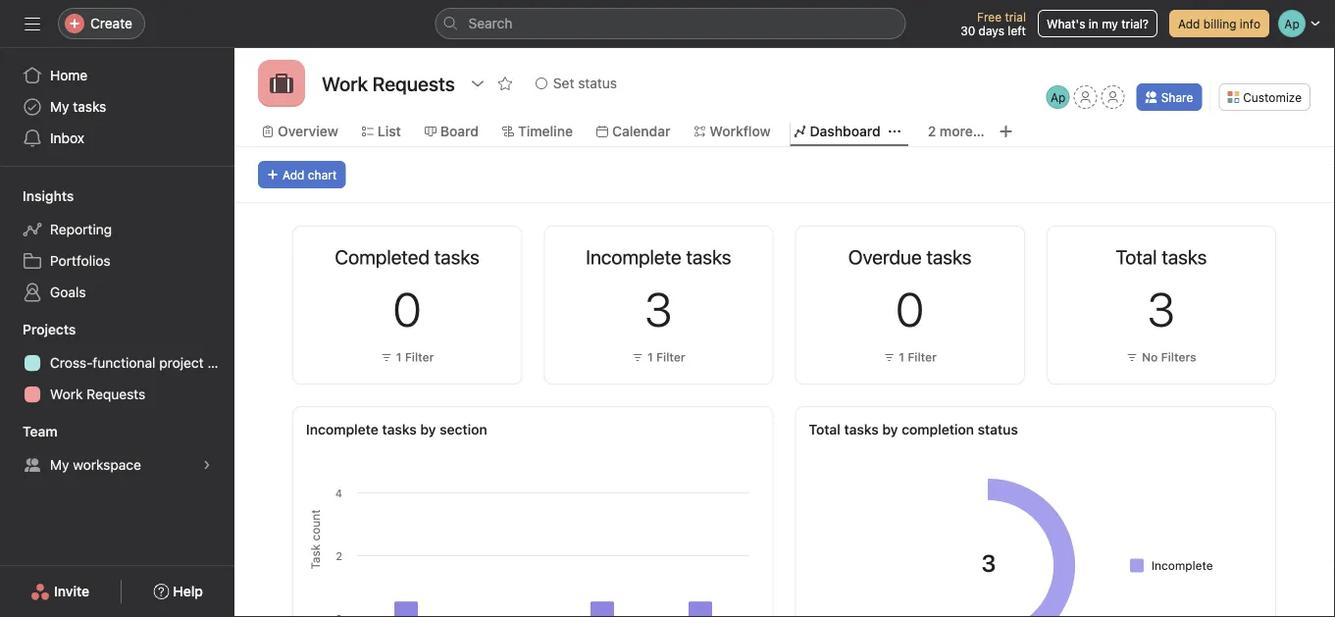 Task type: describe. For each thing, give the bounding box(es) containing it.
calendar
[[612, 123, 670, 139]]

set
[[553, 75, 574, 91]]

1 filter button for incomplete tasks
[[627, 347, 690, 367]]

incomplete tasks by section
[[306, 421, 487, 438]]

3 for incomplete tasks
[[645, 281, 672, 336]]

my workspace link
[[11, 449, 223, 481]]

requests
[[87, 386, 145, 402]]

goals
[[50, 284, 86, 300]]

insights
[[23, 188, 74, 204]]

ap button
[[1046, 85, 1070, 109]]

1 for completed tasks
[[396, 350, 402, 364]]

cross-functional project plan link
[[11, 347, 234, 379]]

help button
[[141, 574, 216, 609]]

filter for incomplete tasks
[[656, 350, 685, 364]]

0 button for completed tasks
[[393, 281, 421, 336]]

my workspace
[[50, 457, 141, 473]]

view chart image for total tasks
[[1185, 246, 1201, 262]]

0 button for overdue tasks
[[896, 281, 924, 336]]

set status
[[553, 75, 617, 91]]

edit chart image for 0
[[458, 246, 474, 262]]

board
[[440, 123, 479, 139]]

team button
[[0, 420, 58, 443]]

my for my tasks
[[50, 99, 69, 115]]

functional
[[93, 355, 155, 371]]

work
[[50, 386, 83, 402]]

1 for incomplete tasks
[[647, 350, 653, 364]]

customize
[[1243, 90, 1302, 104]]

cross-
[[50, 355, 93, 371]]

workflow link
[[694, 121, 771, 142]]

incomplete for incomplete
[[1151, 559, 1213, 572]]

edit chart image
[[961, 246, 977, 262]]

add chart
[[283, 168, 337, 181]]

days
[[979, 24, 1004, 37]]

add tab image
[[998, 124, 1014, 139]]

my for my workspace
[[50, 457, 69, 473]]

see details, my workspace image
[[201, 459, 213, 471]]

show options image
[[470, 76, 485, 91]]

free trial 30 days left
[[960, 10, 1026, 37]]

what's in my trial? button
[[1038, 10, 1157, 37]]

team
[[23, 423, 58, 439]]

total tasks
[[1116, 245, 1207, 268]]

workspace
[[73, 457, 141, 473]]

projects button
[[0, 320, 76, 339]]

1 filter button for overdue tasks
[[878, 347, 942, 367]]

global element
[[0, 48, 234, 166]]

search list box
[[435, 8, 906, 39]]

total
[[809, 421, 841, 438]]

more…
[[940, 123, 985, 139]]

dashboard link
[[794, 121, 881, 142]]

trial?
[[1121, 17, 1149, 30]]

ap
[[1051, 90, 1066, 104]]

chart
[[308, 168, 337, 181]]

add chart button
[[258, 161, 346, 188]]

filters
[[1161, 350, 1196, 364]]

set status button
[[527, 70, 626, 97]]

search button
[[435, 8, 906, 39]]

2
[[928, 123, 936, 139]]

tasks for total
[[844, 421, 879, 438]]

add for add chart
[[283, 168, 305, 181]]

share
[[1161, 90, 1193, 104]]

by section
[[420, 421, 487, 438]]

workflow
[[710, 123, 771, 139]]

briefcase image
[[270, 72, 293, 95]]

filter for completed tasks
[[405, 350, 434, 364]]

plan
[[207, 355, 234, 371]]

free
[[977, 10, 1002, 24]]

reporting link
[[11, 214, 223, 245]]

overview link
[[262, 121, 338, 142]]

search
[[468, 15, 512, 31]]

view chart image for overdue tasks
[[934, 246, 949, 262]]

completed tasks
[[335, 245, 480, 268]]

add billing info
[[1178, 17, 1261, 30]]

portfolios
[[50, 253, 110, 269]]

home link
[[11, 60, 223, 91]]



Task type: vqa. For each thing, say whether or not it's contained in the screenshot.
Total tasks's View chart icon
yes



Task type: locate. For each thing, give the bounding box(es) containing it.
1 1 from the left
[[396, 350, 402, 364]]

add inside button
[[1178, 17, 1200, 30]]

edit chart image
[[458, 246, 474, 262], [710, 246, 725, 262]]

0 horizontal spatial 1 filter button
[[375, 347, 439, 367]]

3 view chart image from the left
[[1185, 246, 1201, 262]]

0 horizontal spatial incomplete
[[306, 421, 379, 438]]

no
[[1142, 350, 1158, 364]]

help
[[173, 583, 203, 599]]

add inside button
[[283, 168, 305, 181]]

add for add billing info
[[1178, 17, 1200, 30]]

0 horizontal spatial 3
[[645, 281, 672, 336]]

0 horizontal spatial 1
[[396, 350, 402, 364]]

3 button up the 'no filters' button
[[1148, 281, 1175, 336]]

2 horizontal spatial 1 filter
[[899, 350, 937, 364]]

1 horizontal spatial 3
[[1148, 281, 1175, 336]]

1 filter for overdue tasks
[[899, 350, 937, 364]]

2 horizontal spatial tasks
[[844, 421, 879, 438]]

add to starred image
[[497, 76, 513, 91]]

2 more…
[[928, 123, 985, 139]]

1 filter
[[396, 350, 434, 364], [647, 350, 685, 364], [899, 350, 937, 364]]

tasks for incomplete
[[382, 421, 417, 438]]

2 horizontal spatial view chart image
[[1185, 246, 1201, 262]]

my
[[1102, 17, 1118, 30]]

my inside global element
[[50, 99, 69, 115]]

2 1 from the left
[[647, 350, 653, 364]]

2 view chart image from the left
[[934, 246, 949, 262]]

projects element
[[0, 312, 234, 414]]

1 horizontal spatial view chart image
[[934, 246, 949, 262]]

3 1 filter button from the left
[[878, 347, 942, 367]]

1 horizontal spatial 0
[[896, 281, 924, 336]]

1 my from the top
[[50, 99, 69, 115]]

1 horizontal spatial add
[[1178, 17, 1200, 30]]

2 3 from the left
[[1148, 281, 1175, 336]]

customize button
[[1219, 83, 1311, 111]]

2 horizontal spatial 1 filter button
[[878, 347, 942, 367]]

30
[[960, 24, 975, 37]]

1 1 filter from the left
[[396, 350, 434, 364]]

tasks left by
[[844, 421, 879, 438]]

info
[[1240, 17, 1261, 30]]

by
[[882, 421, 898, 438]]

2 more… button
[[928, 121, 985, 142]]

filter
[[405, 350, 434, 364], [656, 350, 685, 364], [908, 350, 937, 364]]

inbox link
[[11, 123, 223, 154]]

0 down overdue tasks
[[896, 281, 924, 336]]

1 3 from the left
[[645, 281, 672, 336]]

board link
[[425, 121, 479, 142]]

add left the billing
[[1178, 17, 1200, 30]]

view chart image
[[682, 246, 698, 262]]

0 vertical spatial incomplete
[[306, 421, 379, 438]]

list link
[[362, 121, 401, 142]]

my inside "link"
[[50, 457, 69, 473]]

3 up the 'no filters' button
[[1148, 281, 1175, 336]]

0
[[393, 281, 421, 336], [896, 281, 924, 336]]

1 horizontal spatial 1 filter
[[647, 350, 685, 364]]

timeline
[[518, 123, 573, 139]]

2 edit chart image from the left
[[710, 246, 725, 262]]

1 horizontal spatial filter
[[656, 350, 685, 364]]

share button
[[1137, 83, 1202, 111]]

0 horizontal spatial 1 filter
[[396, 350, 434, 364]]

1 1 filter button from the left
[[375, 347, 439, 367]]

what's
[[1047, 17, 1085, 30]]

0 horizontal spatial filter
[[405, 350, 434, 364]]

edit chart image for 3
[[710, 246, 725, 262]]

in
[[1089, 17, 1098, 30]]

my tasks link
[[11, 91, 223, 123]]

1 view chart image from the left
[[431, 246, 447, 262]]

0 horizontal spatial view chart image
[[431, 246, 447, 262]]

0 for completed tasks
[[393, 281, 421, 336]]

1 horizontal spatial 3 button
[[1148, 281, 1175, 336]]

home
[[50, 67, 88, 83]]

dashboard
[[810, 123, 881, 139]]

reporting
[[50, 221, 112, 237]]

1 3 button from the left
[[645, 281, 672, 336]]

cross-functional project plan
[[50, 355, 234, 371]]

inbox
[[50, 130, 84, 146]]

billing
[[1203, 17, 1236, 30]]

insights element
[[0, 179, 234, 312]]

timeline link
[[502, 121, 573, 142]]

2 my from the top
[[50, 457, 69, 473]]

2 horizontal spatial 1
[[899, 350, 905, 364]]

tasks inside global element
[[73, 99, 106, 115]]

no filters button
[[1121, 347, 1201, 367]]

0 for overdue tasks
[[896, 281, 924, 336]]

incomplete for incomplete tasks by section
[[306, 421, 379, 438]]

hide sidebar image
[[25, 16, 40, 31]]

tab actions image
[[889, 126, 900, 137]]

add billing info button
[[1169, 10, 1269, 37]]

3 for total tasks
[[1148, 281, 1175, 336]]

invite button
[[18, 574, 102, 609]]

invite
[[54, 583, 89, 599]]

0 horizontal spatial tasks
[[73, 99, 106, 115]]

1
[[396, 350, 402, 364], [647, 350, 653, 364], [899, 350, 905, 364]]

None text field
[[317, 66, 460, 101]]

1 filter button for completed tasks
[[375, 347, 439, 367]]

0 horizontal spatial edit chart image
[[458, 246, 474, 262]]

left
[[1008, 24, 1026, 37]]

0 horizontal spatial add
[[283, 168, 305, 181]]

no filters
[[1142, 350, 1196, 364]]

0 vertical spatial add
[[1178, 17, 1200, 30]]

3 1 filter from the left
[[899, 350, 937, 364]]

1 edit chart image from the left
[[458, 246, 474, 262]]

1 filter button
[[375, 347, 439, 367], [627, 347, 690, 367], [878, 347, 942, 367]]

total tasks by completion status
[[809, 421, 1018, 438]]

3
[[645, 281, 672, 336], [1148, 281, 1175, 336]]

status
[[578, 75, 617, 91]]

0 button down completed tasks
[[393, 281, 421, 336]]

1 vertical spatial add
[[283, 168, 305, 181]]

work requests link
[[11, 379, 223, 410]]

my tasks
[[50, 99, 106, 115]]

1 horizontal spatial 0 button
[[896, 281, 924, 336]]

0 vertical spatial my
[[50, 99, 69, 115]]

my up inbox
[[50, 99, 69, 115]]

calendar link
[[596, 121, 670, 142]]

1 filter for completed tasks
[[396, 350, 434, 364]]

1 for overdue tasks
[[899, 350, 905, 364]]

2 horizontal spatial filter
[[908, 350, 937, 364]]

3 down incomplete tasks
[[645, 281, 672, 336]]

projects
[[23, 321, 76, 337]]

my
[[50, 99, 69, 115], [50, 457, 69, 473]]

view chart image
[[431, 246, 447, 262], [934, 246, 949, 262], [1185, 246, 1201, 262]]

view chart image for completed tasks
[[431, 246, 447, 262]]

insights button
[[0, 186, 74, 206]]

0 horizontal spatial 3 button
[[645, 281, 672, 336]]

1 horizontal spatial tasks
[[382, 421, 417, 438]]

3 button for incomplete tasks
[[645, 281, 672, 336]]

2 1 filter button from the left
[[627, 347, 690, 367]]

1 filter for incomplete tasks
[[647, 350, 685, 364]]

2 filter from the left
[[656, 350, 685, 364]]

2 3 button from the left
[[1148, 281, 1175, 336]]

1 horizontal spatial 1
[[647, 350, 653, 364]]

3 1 from the left
[[899, 350, 905, 364]]

incomplete
[[306, 421, 379, 438], [1151, 559, 1213, 572]]

3 button
[[645, 281, 672, 336], [1148, 281, 1175, 336]]

tasks left by section
[[382, 421, 417, 438]]

0 down completed tasks
[[393, 281, 421, 336]]

create
[[90, 15, 132, 31]]

tasks for my
[[73, 99, 106, 115]]

0 horizontal spatial 0
[[393, 281, 421, 336]]

goals link
[[11, 277, 223, 308]]

create button
[[58, 8, 145, 39]]

1 vertical spatial my
[[50, 457, 69, 473]]

add left chart
[[283, 168, 305, 181]]

1 horizontal spatial 1 filter button
[[627, 347, 690, 367]]

filter for overdue tasks
[[908, 350, 937, 364]]

list
[[378, 123, 401, 139]]

teams element
[[0, 414, 234, 485]]

3 button for total tasks
[[1148, 281, 1175, 336]]

2 1 filter from the left
[[647, 350, 685, 364]]

1 0 button from the left
[[393, 281, 421, 336]]

completion status
[[902, 421, 1018, 438]]

3 button down incomplete tasks
[[645, 281, 672, 336]]

overdue tasks
[[848, 245, 972, 268]]

1 0 from the left
[[393, 281, 421, 336]]

overview
[[278, 123, 338, 139]]

0 button
[[393, 281, 421, 336], [896, 281, 924, 336]]

2 0 button from the left
[[896, 281, 924, 336]]

1 vertical spatial incomplete
[[1151, 559, 1213, 572]]

incomplete tasks
[[586, 245, 731, 268]]

1 horizontal spatial incomplete
[[1151, 559, 1213, 572]]

tasks
[[73, 99, 106, 115], [382, 421, 417, 438], [844, 421, 879, 438]]

2 0 from the left
[[896, 281, 924, 336]]

0 button down overdue tasks
[[896, 281, 924, 336]]

work requests
[[50, 386, 145, 402]]

what's in my trial?
[[1047, 17, 1149, 30]]

my down team
[[50, 457, 69, 473]]

project
[[159, 355, 204, 371]]

1 filter from the left
[[405, 350, 434, 364]]

portfolios link
[[11, 245, 223, 277]]

tasks down 'home'
[[73, 99, 106, 115]]

1 horizontal spatial edit chart image
[[710, 246, 725, 262]]

trial
[[1005, 10, 1026, 24]]

0 horizontal spatial 0 button
[[393, 281, 421, 336]]

3 filter from the left
[[908, 350, 937, 364]]



